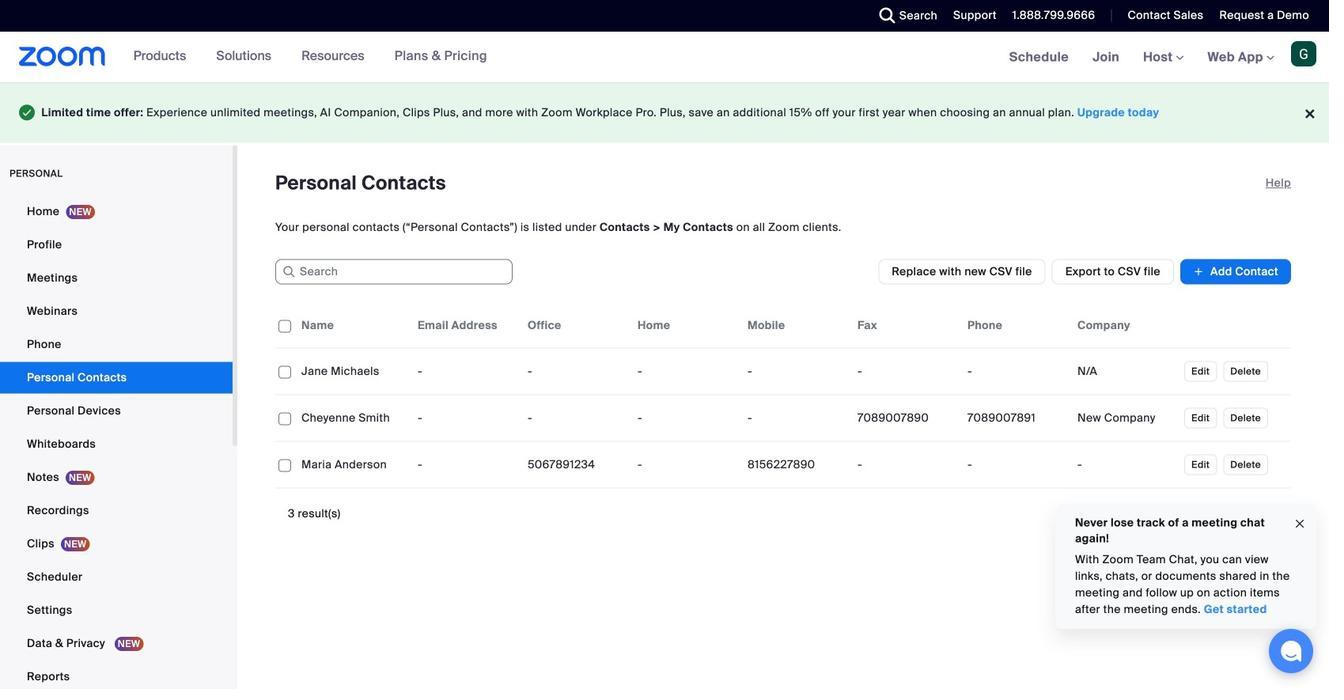 Task type: locate. For each thing, give the bounding box(es) containing it.
product information navigation
[[106, 32, 499, 82]]

cell
[[962, 356, 1072, 387], [1072, 356, 1182, 387], [962, 403, 1072, 434], [1072, 403, 1182, 434], [962, 449, 1072, 481], [1072, 449, 1182, 481]]

open chat image
[[1281, 640, 1303, 662]]

Search Contacts Input text field
[[275, 259, 513, 285]]

personal menu menu
[[0, 196, 233, 689]]

application
[[275, 304, 1292, 489]]

banner
[[0, 32, 1330, 84]]

footer
[[0, 82, 1330, 143]]

zoom logo image
[[19, 47, 106, 66]]



Task type: describe. For each thing, give the bounding box(es) containing it.
type image
[[19, 101, 35, 124]]

profile picture image
[[1292, 41, 1317, 66]]

add image
[[1194, 264, 1205, 280]]

meetings navigation
[[998, 32, 1330, 84]]

close image
[[1294, 515, 1307, 533]]



Task type: vqa. For each thing, say whether or not it's contained in the screenshot.
menu item
no



